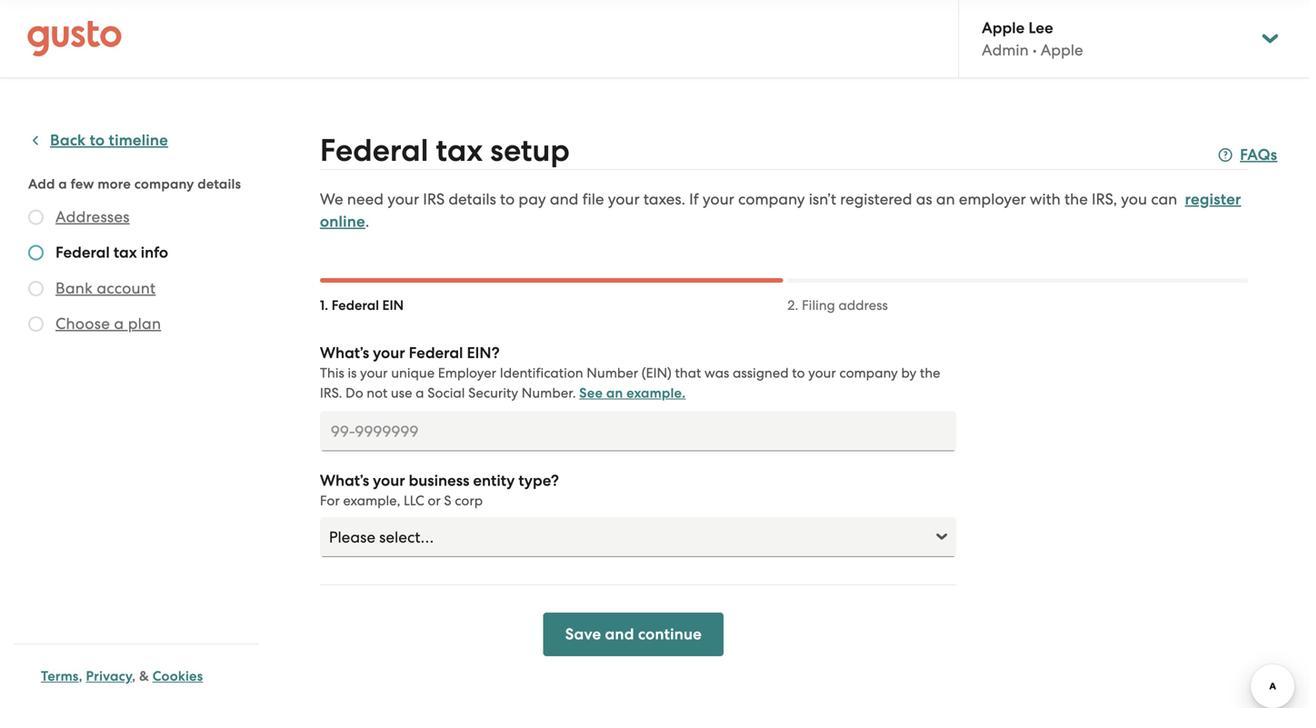Task type: describe. For each thing, give the bounding box(es) containing it.
as
[[917, 190, 933, 208]]

register online link
[[320, 190, 1242, 231]]

federal for federal ein
[[332, 297, 379, 314]]

isn't
[[809, 190, 837, 208]]

.
[[366, 212, 369, 231]]

company for what's your federal ein?
[[840, 365, 898, 381]]

a for choose
[[114, 315, 124, 333]]

filing
[[802, 297, 836, 313]]

business
[[409, 472, 470, 490]]

the inside this is your unique employer identification number (ein) that was assigned to your company by the irs. do not use a social security number.
[[920, 365, 941, 381]]

with
[[1030, 190, 1061, 208]]

add
[[28, 176, 55, 192]]

do
[[346, 385, 364, 401]]

(ein)
[[642, 365, 672, 381]]

check image
[[28, 245, 44, 261]]

privacy link
[[86, 669, 132, 685]]

federal up unique at bottom left
[[409, 344, 463, 362]]

1 vertical spatial apple
[[1041, 41, 1084, 59]]

save and continue button
[[544, 613, 724, 657]]

not
[[367, 385, 388, 401]]

corp
[[455, 493, 483, 509]]

what's your business entity type? for example, llc or s corp
[[320, 472, 559, 509]]

faqs button
[[1219, 144, 1278, 166]]

plan
[[128, 315, 161, 333]]

that
[[675, 365, 702, 381]]

2 , from the left
[[132, 669, 136, 685]]

more
[[98, 176, 131, 192]]

federal for federal tax info
[[55, 243, 110, 262]]

or
[[428, 493, 441, 509]]

need
[[347, 190, 384, 208]]

address
[[839, 297, 889, 313]]

irs
[[423, 190, 445, 208]]

addresses
[[55, 208, 130, 226]]

use
[[391, 385, 413, 401]]

save and continue
[[566, 625, 702, 644]]

what's for what's your business entity type? for example, llc or s corp
[[320, 472, 369, 490]]

federal tax setup
[[320, 132, 570, 169]]

apple lee admin • apple
[[982, 18, 1084, 59]]

choose a plan
[[55, 315, 161, 333]]

your left irs on the left of the page
[[388, 190, 419, 208]]

home image
[[27, 20, 122, 57]]

filing address
[[802, 297, 889, 313]]

lee
[[1029, 18, 1054, 37]]

identification
[[500, 365, 584, 381]]

your right if
[[703, 190, 735, 208]]

unique
[[391, 365, 435, 381]]

we need your irs details to pay and file your taxes. if your company isn't registered as an employer with the irs, you can
[[320, 190, 1186, 208]]

1 horizontal spatial to
[[500, 190, 515, 208]]

online
[[320, 212, 366, 231]]

choose
[[55, 315, 110, 333]]

register
[[1186, 190, 1242, 209]]

s
[[444, 493, 452, 509]]

save
[[566, 625, 602, 644]]

privacy
[[86, 669, 132, 685]]

info
[[141, 243, 168, 262]]

add a few more company details
[[28, 176, 241, 192]]

social
[[428, 385, 465, 401]]

your up not at the left bottom of page
[[360, 365, 388, 381]]

bank
[[55, 279, 93, 297]]

1 horizontal spatial details
[[449, 190, 496, 208]]

security
[[469, 385, 519, 401]]

what's your federal ein?
[[320, 344, 500, 362]]

back
[[50, 131, 86, 150]]

check image for choose a plan
[[28, 317, 44, 332]]

back to timeline button
[[28, 130, 168, 151]]

taxes.
[[644, 190, 686, 208]]

faqs
[[1241, 146, 1278, 164]]

tax for setup
[[436, 132, 483, 169]]

ein?
[[467, 344, 500, 362]]

choose a plan button
[[55, 313, 161, 335]]

tax for info
[[114, 243, 137, 262]]

pay
[[519, 190, 546, 208]]

timeline
[[109, 131, 168, 150]]

we
[[320, 190, 343, 208]]

a for add
[[58, 176, 67, 192]]

irs,
[[1092, 190, 1118, 208]]

number
[[587, 365, 639, 381]]

federal tax info
[[55, 243, 168, 262]]

terms link
[[41, 669, 79, 685]]



Task type: locate. For each thing, give the bounding box(es) containing it.
employer
[[959, 190, 1027, 208]]

assigned
[[733, 365, 789, 381]]

0 vertical spatial to
[[90, 131, 105, 150]]

details
[[198, 176, 241, 192], [449, 190, 496, 208]]

what's up for
[[320, 472, 369, 490]]

company
[[134, 176, 194, 192], [739, 190, 806, 208], [840, 365, 898, 381]]

company left isn't
[[739, 190, 806, 208]]

ein
[[383, 297, 404, 314]]

continue
[[638, 625, 702, 644]]

bank account
[[55, 279, 156, 297]]

2 check image from the top
[[28, 281, 44, 297]]

was
[[705, 365, 730, 381]]

employer
[[438, 365, 497, 381]]

admin
[[982, 41, 1029, 59]]

the
[[1065, 190, 1089, 208], [920, 365, 941, 381]]

What's your Federal EIN? text field
[[320, 412, 957, 452]]

few
[[71, 176, 94, 192]]

1 vertical spatial to
[[500, 190, 515, 208]]

registered
[[841, 190, 913, 208]]

check image for bank account
[[28, 281, 44, 297]]

1 horizontal spatial ,
[[132, 669, 136, 685]]

federal up bank at left
[[55, 243, 110, 262]]

to right assigned
[[793, 365, 805, 381]]

check image down add
[[28, 210, 44, 225]]

2 vertical spatial a
[[416, 385, 424, 401]]

0 horizontal spatial and
[[550, 190, 579, 208]]

company inside this is your unique employer identification number (ein) that was assigned to your company by the irs. do not use a social security number.
[[840, 365, 898, 381]]

tax up irs on the left of the page
[[436, 132, 483, 169]]

to left pay
[[500, 190, 515, 208]]

a
[[58, 176, 67, 192], [114, 315, 124, 333], [416, 385, 424, 401]]

to right back on the top left of the page
[[90, 131, 105, 150]]

to inside 'button'
[[90, 131, 105, 150]]

2 horizontal spatial a
[[416, 385, 424, 401]]

0 horizontal spatial an
[[607, 385, 623, 402]]

federal up the need
[[320, 132, 429, 169]]

your right assigned
[[809, 365, 837, 381]]

account
[[97, 279, 156, 297]]

register online
[[320, 190, 1242, 231]]

2 horizontal spatial to
[[793, 365, 805, 381]]

0 horizontal spatial the
[[920, 365, 941, 381]]

example,
[[343, 493, 401, 509]]

check image
[[28, 210, 44, 225], [28, 281, 44, 297], [28, 317, 44, 332]]

federal tax info list
[[28, 206, 252, 338]]

for
[[320, 493, 340, 509]]

0 horizontal spatial to
[[90, 131, 105, 150]]

1 vertical spatial the
[[920, 365, 941, 381]]

example.
[[627, 385, 686, 402]]

1 horizontal spatial apple
[[1041, 41, 1084, 59]]

and inside button
[[605, 625, 635, 644]]

1 horizontal spatial a
[[114, 315, 124, 333]]

a inside this is your unique employer identification number (ein) that was assigned to your company by the irs. do not use a social security number.
[[416, 385, 424, 401]]

company for federal tax setup
[[739, 190, 806, 208]]

an inside see an example. popup button
[[607, 385, 623, 402]]

0 vertical spatial tax
[[436, 132, 483, 169]]

2 vertical spatial check image
[[28, 317, 44, 332]]

1 what's from the top
[[320, 344, 369, 362]]

3 check image from the top
[[28, 317, 44, 332]]

an right 'as'
[[937, 190, 956, 208]]

0 horizontal spatial company
[[134, 176, 194, 192]]

a left plan
[[114, 315, 124, 333]]

cookies
[[153, 669, 203, 685]]

tax inside list
[[114, 243, 137, 262]]

cookies button
[[153, 666, 203, 688]]

check image down check image
[[28, 281, 44, 297]]

0 vertical spatial apple
[[982, 18, 1025, 37]]

2 vertical spatial to
[[793, 365, 805, 381]]

0 vertical spatial a
[[58, 176, 67, 192]]

back to timeline
[[50, 131, 168, 150]]

1 horizontal spatial and
[[605, 625, 635, 644]]

to
[[90, 131, 105, 150], [500, 190, 515, 208], [793, 365, 805, 381]]

1 horizontal spatial the
[[1065, 190, 1089, 208]]

,
[[79, 669, 83, 685], [132, 669, 136, 685]]

apple
[[982, 18, 1025, 37], [1041, 41, 1084, 59]]

1 , from the left
[[79, 669, 83, 685]]

what's inside the what's your business entity type? for example, llc or s corp
[[320, 472, 369, 490]]

file
[[583, 190, 604, 208]]

1 vertical spatial what's
[[320, 472, 369, 490]]

and right the save
[[605, 625, 635, 644]]

federal for federal tax setup
[[320, 132, 429, 169]]

what's for what's your federal ein?
[[320, 344, 369, 362]]

a right use
[[416, 385, 424, 401]]

0 vertical spatial the
[[1065, 190, 1089, 208]]

0 horizontal spatial apple
[[982, 18, 1025, 37]]

a inside button
[[114, 315, 124, 333]]

see an example.
[[580, 385, 686, 402]]

federal inside list
[[55, 243, 110, 262]]

the right by on the right of page
[[920, 365, 941, 381]]

if
[[690, 190, 699, 208]]

1 check image from the top
[[28, 210, 44, 225]]

can
[[1152, 190, 1178, 208]]

your up example,
[[373, 472, 405, 490]]

terms , privacy , & cookies
[[41, 669, 203, 685]]

llc
[[404, 493, 425, 509]]

see an example. button
[[580, 383, 686, 404]]

apple right •
[[1041, 41, 1084, 59]]

and
[[550, 190, 579, 208], [605, 625, 635, 644]]

0 vertical spatial what's
[[320, 344, 369, 362]]

0 vertical spatial check image
[[28, 210, 44, 225]]

2 what's from the top
[[320, 472, 369, 490]]

0 horizontal spatial a
[[58, 176, 67, 192]]

an down number
[[607, 385, 623, 402]]

0 horizontal spatial ,
[[79, 669, 83, 685]]

bank account button
[[55, 277, 156, 299]]

terms
[[41, 669, 79, 685]]

1 horizontal spatial company
[[739, 190, 806, 208]]

see
[[580, 385, 603, 402]]

and left file
[[550, 190, 579, 208]]

federal left ein on the left of page
[[332, 297, 379, 314]]

the left the irs,
[[1065, 190, 1089, 208]]

by
[[902, 365, 917, 381]]

check image for addresses
[[28, 210, 44, 225]]

2 horizontal spatial company
[[840, 365, 898, 381]]

1 vertical spatial an
[[607, 385, 623, 402]]

what's up the is
[[320, 344, 369, 362]]

0 horizontal spatial details
[[198, 176, 241, 192]]

type?
[[519, 472, 559, 490]]

0 vertical spatial an
[[937, 190, 956, 208]]

company right more
[[134, 176, 194, 192]]

apple up 'admin' at the right
[[982, 18, 1025, 37]]

1 vertical spatial tax
[[114, 243, 137, 262]]

what's
[[320, 344, 369, 362], [320, 472, 369, 490]]

an
[[937, 190, 956, 208], [607, 385, 623, 402]]

company left by on the right of page
[[840, 365, 898, 381]]

•
[[1033, 41, 1038, 59]]

this
[[320, 365, 345, 381]]

1 vertical spatial and
[[605, 625, 635, 644]]

a left few
[[58, 176, 67, 192]]

your inside the what's your business entity type? for example, llc or s corp
[[373, 472, 405, 490]]

this is your unique employer identification number (ein) that was assigned to your company by the irs. do not use a social security number.
[[320, 365, 941, 401]]

tax left info
[[114, 243, 137, 262]]

your
[[388, 190, 419, 208], [608, 190, 640, 208], [703, 190, 735, 208], [373, 344, 405, 362], [360, 365, 388, 381], [809, 365, 837, 381], [373, 472, 405, 490]]

is
[[348, 365, 357, 381]]

&
[[139, 669, 149, 685]]

to inside this is your unique employer identification number (ein) that was assigned to your company by the irs. do not use a social security number.
[[793, 365, 805, 381]]

your up unique at bottom left
[[373, 344, 405, 362]]

, left &
[[132, 669, 136, 685]]

irs.
[[320, 385, 342, 401]]

, left privacy
[[79, 669, 83, 685]]

1 vertical spatial a
[[114, 315, 124, 333]]

addresses button
[[55, 206, 130, 228]]

1 horizontal spatial tax
[[436, 132, 483, 169]]

0 horizontal spatial tax
[[114, 243, 137, 262]]

setup
[[491, 132, 570, 169]]

1 horizontal spatial an
[[937, 190, 956, 208]]

you
[[1122, 190, 1148, 208]]

entity
[[473, 472, 515, 490]]

number.
[[522, 385, 576, 401]]

federal
[[320, 132, 429, 169], [55, 243, 110, 262], [332, 297, 379, 314], [409, 344, 463, 362]]

0 vertical spatial and
[[550, 190, 579, 208]]

your right file
[[608, 190, 640, 208]]

1 vertical spatial check image
[[28, 281, 44, 297]]

federal ein
[[332, 297, 404, 314]]

check image left choose
[[28, 317, 44, 332]]



Task type: vqa. For each thing, say whether or not it's contained in the screenshot.
the right selected
no



